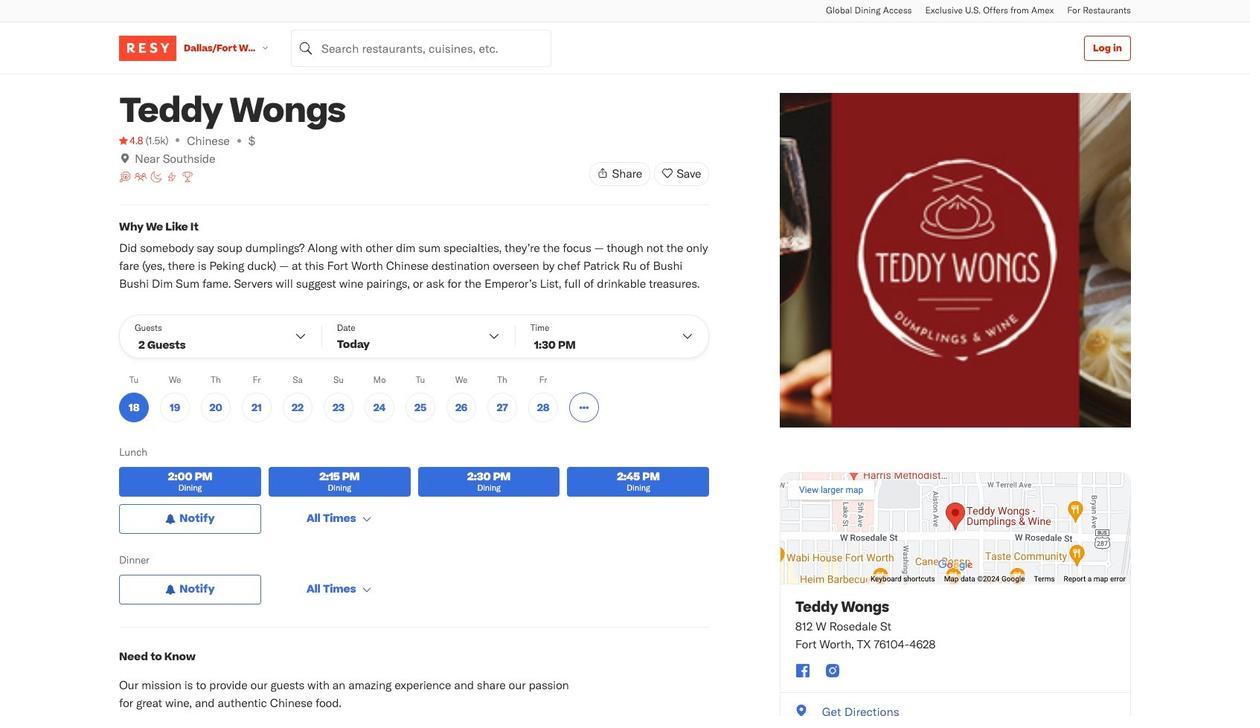 Task type: describe. For each thing, give the bounding box(es) containing it.
Search restaurants, cuisines, etc. text field
[[291, 29, 552, 67]]



Task type: locate. For each thing, give the bounding box(es) containing it.
4.8 out of 5 stars image
[[119, 133, 143, 148]]

None field
[[291, 29, 552, 67]]



Task type: vqa. For each thing, say whether or not it's contained in the screenshot.
890 reviews element
no



